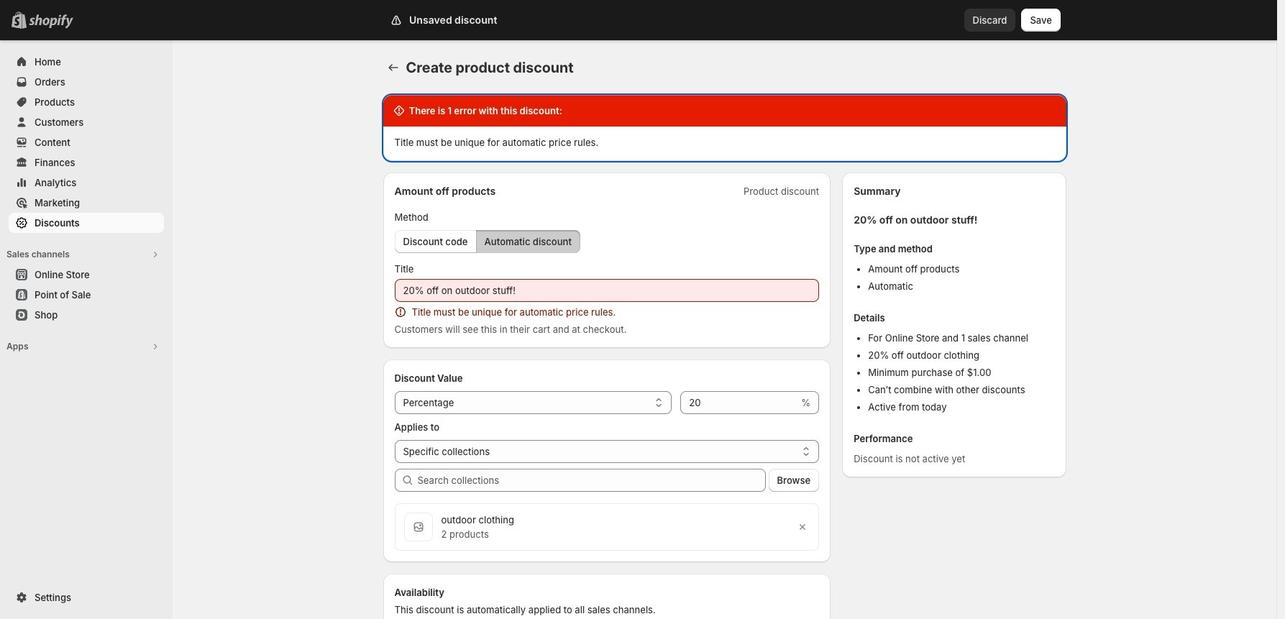Task type: locate. For each thing, give the bounding box(es) containing it.
None text field
[[681, 391, 799, 414]]

None text field
[[395, 279, 819, 302]]

Search collections text field
[[418, 469, 766, 492]]

shopify image
[[29, 14, 73, 29]]



Task type: vqa. For each thing, say whether or not it's contained in the screenshot.
text box
yes



